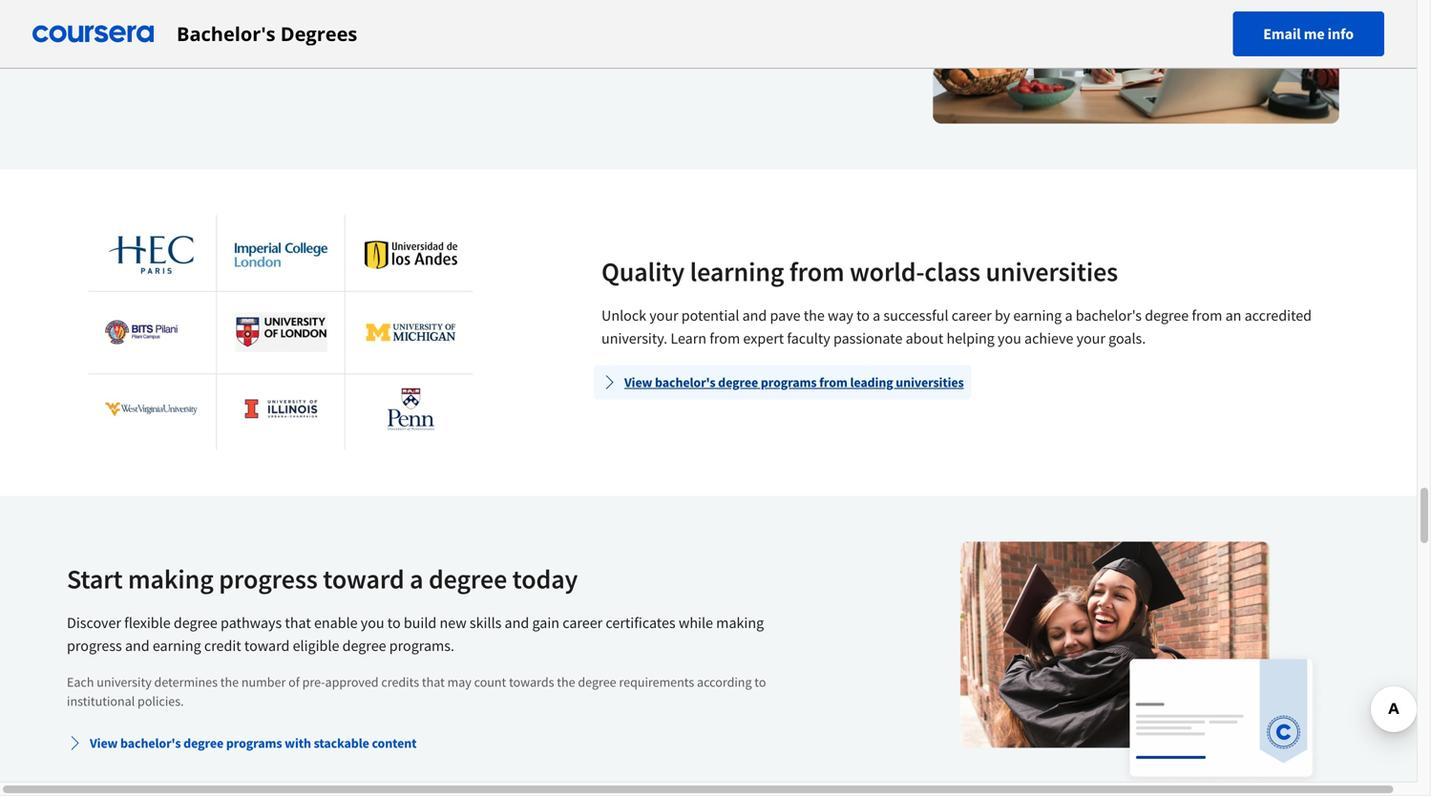 Task type: describe. For each thing, give the bounding box(es) containing it.
bachelor's inside unlock your potential and pave the way to a successful career by earning a bachelor's degree from an accredited university. learn from expert faculty passionate about helping you achieve your goals.
[[1076, 306, 1143, 325]]

stackable
[[314, 735, 369, 752]]

view bachelor's degree programs from leading universities button
[[594, 365, 972, 400]]

enable
[[314, 614, 358, 633]]

quality
[[602, 255, 685, 288]]

you inside discover flexible degree pathways that enable you to build new skills and gain career certificates while making progress and earning credit toward eligible degree programs.
[[361, 614, 385, 633]]

0 horizontal spatial the
[[220, 674, 239, 691]]

degree inside dropdown button
[[184, 735, 224, 752]]

pathways
[[221, 614, 282, 633]]

you inside unlock your potential and pave the way to a successful career by earning a bachelor's degree from an accredited university. learn from expert faculty passionate about helping you achieve your goals.
[[998, 329, 1022, 348]]

toward inside discover flexible degree pathways that enable you to build new skills and gain career certificates while making progress and earning credit toward eligible degree programs.
[[244, 637, 290, 656]]

view bachelor's degree programs with stackable content
[[90, 735, 417, 752]]

a list of bachelor's degree programs from leading universities element
[[594, 365, 1351, 411]]

earning inside unlock your potential and pave the way to a successful career by earning a bachelor's degree from an accredited university. learn from expert faculty passionate about helping you achieve your goals.
[[1014, 306, 1063, 325]]

according
[[697, 674, 752, 691]]

start
[[67, 563, 123, 596]]

quality learning from world-class universities
[[602, 255, 1119, 288]]

that inside discover flexible degree pathways that enable you to build new skills and gain career certificates while making progress and earning credit toward eligible degree programs.
[[285, 614, 311, 633]]

university.
[[602, 329, 668, 348]]

build
[[404, 614, 437, 633]]

world-
[[850, 255, 925, 288]]

working adults image
[[933, 0, 1340, 124]]

0 horizontal spatial making
[[128, 563, 214, 596]]

career inside unlock your potential and pave the way to a successful career by earning a bachelor's degree from an accredited university. learn from expert faculty passionate about helping you achieve your goals.
[[952, 306, 992, 325]]

from down "potential"
[[710, 329, 741, 348]]

passionate
[[834, 329, 903, 348]]

successful
[[884, 306, 949, 325]]

degree down enable
[[343, 637, 386, 656]]

determines
[[154, 674, 218, 691]]

earning inside discover flexible degree pathways that enable you to build new skills and gain career certificates while making progress and earning credit toward eligible degree programs.
[[153, 637, 201, 656]]

helping
[[947, 329, 995, 348]]

programs for with
[[226, 735, 282, 752]]

goals.
[[1109, 329, 1147, 348]]

email me info
[[1264, 24, 1355, 43]]

while
[[679, 614, 714, 633]]

bachelor's for universities
[[655, 374, 716, 391]]

view bachelor's degree programs from leading universities
[[625, 374, 964, 391]]

about
[[906, 329, 944, 348]]

that inside "each university determines the number of pre-approved credits that may count towards the degree requirements according to institutional policies."
[[422, 674, 445, 691]]

unlock
[[602, 306, 647, 325]]

start making progress toward a degree today
[[67, 563, 578, 596]]

world class universities such as hec paris imperial college london universidad de los andes bits pilani university of london university of michigan west virginia university university of illinois and university of pennsylvania image
[[77, 215, 484, 450]]

institutional
[[67, 693, 135, 710]]

1 horizontal spatial toward
[[323, 563, 405, 596]]

0 horizontal spatial a
[[410, 563, 424, 596]]

a list of recommended bachelor's degree programs element
[[67, 21, 816, 66]]

discover flexible degree pathways that enable you to build new skills and gain career certificates while making progress and earning credit toward eligible degree programs.
[[67, 614, 764, 656]]

credits
[[381, 674, 419, 691]]

university
[[97, 674, 152, 691]]

progress inside discover flexible degree pathways that enable you to build new skills and gain career certificates while making progress and earning credit toward eligible degree programs.
[[67, 637, 122, 656]]

1 horizontal spatial the
[[557, 674, 576, 691]]

skills
[[470, 614, 502, 633]]

content
[[372, 735, 417, 752]]

0 vertical spatial your
[[650, 306, 679, 325]]

degree inside "each university determines the number of pre-approved credits that may count towards the degree requirements according to institutional policies."
[[578, 674, 617, 691]]

each university determines the number of pre-approved credits that may count towards the degree requirements according to institutional policies.
[[67, 674, 767, 710]]

view for view bachelor's degree programs with stackable content
[[90, 735, 118, 752]]

view for view bachelor's degree programs from leading universities
[[625, 374, 653, 391]]

an
[[1226, 306, 1242, 325]]

towards
[[509, 674, 555, 691]]

1 horizontal spatial your
[[1077, 329, 1106, 348]]

policies.
[[138, 693, 184, 710]]



Task type: locate. For each thing, give the bounding box(es) containing it.
1 vertical spatial earning
[[153, 637, 201, 656]]

programs.
[[390, 637, 455, 656]]

making right the while
[[717, 614, 764, 633]]

0 vertical spatial programs
[[761, 374, 817, 391]]

by
[[995, 306, 1011, 325]]

your left "goals."
[[1077, 329, 1106, 348]]

1 horizontal spatial career
[[952, 306, 992, 325]]

1 vertical spatial you
[[361, 614, 385, 633]]

view
[[625, 374, 653, 391], [90, 735, 118, 752]]

1 vertical spatial and
[[505, 614, 529, 633]]

1 horizontal spatial making
[[717, 614, 764, 633]]

email
[[1264, 24, 1302, 43]]

each
[[67, 674, 94, 691]]

may
[[448, 674, 472, 691]]

and inside unlock your potential and pave the way to a successful career by earning a bachelor's degree from an accredited university. learn from expert faculty passionate about helping you achieve your goals.
[[743, 306, 767, 325]]

way
[[828, 306, 854, 325]]

from inside dropdown button
[[820, 374, 848, 391]]

0 horizontal spatial view
[[90, 735, 118, 752]]

programs
[[761, 374, 817, 391], [226, 735, 282, 752]]

to left build
[[388, 614, 401, 633]]

career up helping
[[952, 306, 992, 325]]

1 vertical spatial career
[[563, 614, 603, 633]]

bachelor's
[[177, 21, 276, 47]]

bachelor's inside dropdown button
[[655, 374, 716, 391]]

expert
[[744, 329, 784, 348]]

0 horizontal spatial your
[[650, 306, 679, 325]]

from left an
[[1193, 306, 1223, 325]]

0 horizontal spatial career
[[563, 614, 603, 633]]

that
[[285, 614, 311, 633], [422, 674, 445, 691]]

to right according
[[755, 674, 767, 691]]

approved
[[325, 674, 379, 691]]

universities inside dropdown button
[[896, 374, 964, 391]]

0 vertical spatial career
[[952, 306, 992, 325]]

view down university.
[[625, 374, 653, 391]]

progress up pathways
[[219, 563, 318, 596]]

0 vertical spatial you
[[998, 329, 1022, 348]]

info
[[1328, 24, 1355, 43]]

degree up credit
[[174, 614, 218, 633]]

unlock your potential and pave the way to a successful career by earning a bachelor's degree from an accredited university. learn from expert faculty passionate about helping you achieve your goals.
[[602, 306, 1313, 348]]

with
[[285, 735, 311, 752]]

discover
[[67, 614, 121, 633]]

view inside dropdown button
[[90, 735, 118, 752]]

universities up by
[[986, 255, 1119, 288]]

1 vertical spatial progress
[[67, 637, 122, 656]]

bachelor's for content
[[120, 735, 181, 752]]

from
[[790, 255, 845, 288], [1193, 306, 1223, 325], [710, 329, 741, 348], [820, 374, 848, 391]]

leading
[[851, 374, 894, 391]]

me
[[1305, 24, 1326, 43]]

0 vertical spatial and
[[743, 306, 767, 325]]

programs down faculty
[[761, 374, 817, 391]]

to inside discover flexible degree pathways that enable you to build new skills and gain career certificates while making progress and earning credit toward eligible degree programs.
[[388, 614, 401, 633]]

view bachelor's degree programs with stackable content button
[[59, 726, 425, 761]]

0 horizontal spatial progress
[[67, 637, 122, 656]]

1 horizontal spatial a
[[873, 306, 881, 325]]

class
[[925, 255, 981, 288]]

to inside unlock your potential and pave the way to a successful career by earning a bachelor's degree from an accredited university. learn from expert faculty passionate about helping you achieve your goals.
[[857, 306, 870, 325]]

earning down flexible
[[153, 637, 201, 656]]

programs left 'with'
[[226, 735, 282, 752]]

1 vertical spatial bachelor's
[[655, 374, 716, 391]]

1 horizontal spatial bachelor's
[[655, 374, 716, 391]]

bachelor's down policies.
[[120, 735, 181, 752]]

degree up new at the left bottom of the page
[[429, 563, 507, 596]]

1 horizontal spatial universities
[[986, 255, 1119, 288]]

0 vertical spatial view
[[625, 374, 653, 391]]

0 horizontal spatial bachelor's
[[120, 735, 181, 752]]

potential
[[682, 306, 740, 325]]

to
[[857, 306, 870, 325], [388, 614, 401, 633], [755, 674, 767, 691]]

pre-
[[302, 674, 325, 691]]

0 horizontal spatial toward
[[244, 637, 290, 656]]

and
[[743, 306, 767, 325], [505, 614, 529, 633], [125, 637, 150, 656]]

toward down pathways
[[244, 637, 290, 656]]

career inside discover flexible degree pathways that enable you to build new skills and gain career certificates while making progress and earning credit toward eligible degree programs.
[[563, 614, 603, 633]]

to for toward
[[388, 614, 401, 633]]

0 vertical spatial earning
[[1014, 306, 1063, 325]]

a up passionate
[[873, 306, 881, 325]]

degree inside unlock your potential and pave the way to a successful career by earning a bachelor's degree from an accredited university. learn from expert faculty passionate about helping you achieve your goals.
[[1146, 306, 1190, 325]]

earning up 'achieve'
[[1014, 306, 1063, 325]]

coursera image
[[32, 19, 154, 49]]

learn
[[671, 329, 707, 348]]

2 horizontal spatial the
[[804, 306, 825, 325]]

you right enable
[[361, 614, 385, 633]]

2 vertical spatial bachelor's
[[120, 735, 181, 752]]

that up eligible
[[285, 614, 311, 633]]

1 vertical spatial universities
[[896, 374, 964, 391]]

1 vertical spatial toward
[[244, 637, 290, 656]]

you down by
[[998, 329, 1022, 348]]

a up build
[[410, 563, 424, 596]]

to inside "each university determines the number of pre-approved credits that may count towards the degree requirements according to institutional policies."
[[755, 674, 767, 691]]

bachelor's inside dropdown button
[[120, 735, 181, 752]]

toward up enable
[[323, 563, 405, 596]]

1 vertical spatial to
[[388, 614, 401, 633]]

degree left requirements
[[578, 674, 617, 691]]

2 horizontal spatial a
[[1066, 306, 1073, 325]]

a up 'achieve'
[[1066, 306, 1073, 325]]

1 vertical spatial view
[[90, 735, 118, 752]]

you
[[998, 329, 1022, 348], [361, 614, 385, 633]]

programs inside dropdown button
[[226, 735, 282, 752]]

1 horizontal spatial earning
[[1014, 306, 1063, 325]]

0 horizontal spatial and
[[125, 637, 150, 656]]

0 horizontal spatial universities
[[896, 374, 964, 391]]

1 horizontal spatial that
[[422, 674, 445, 691]]

1 horizontal spatial progress
[[219, 563, 318, 596]]

the
[[804, 306, 825, 325], [220, 674, 239, 691], [557, 674, 576, 691]]

degrees
[[281, 21, 358, 47]]

and up expert
[[743, 306, 767, 325]]

degree
[[1146, 306, 1190, 325], [719, 374, 759, 391], [429, 563, 507, 596], [174, 614, 218, 633], [343, 637, 386, 656], [578, 674, 617, 691], [184, 735, 224, 752]]

count
[[474, 674, 507, 691]]

0 horizontal spatial to
[[388, 614, 401, 633]]

from left leading
[[820, 374, 848, 391]]

view inside dropdown button
[[625, 374, 653, 391]]

from up way at the right
[[790, 255, 845, 288]]

0 horizontal spatial that
[[285, 614, 311, 633]]

making inside discover flexible degree pathways that enable you to build new skills and gain career certificates while making progress and earning credit toward eligible degree programs.
[[717, 614, 764, 633]]

2 vertical spatial to
[[755, 674, 767, 691]]

progress
[[219, 563, 318, 596], [67, 637, 122, 656]]

0 horizontal spatial programs
[[226, 735, 282, 752]]

0 vertical spatial making
[[128, 563, 214, 596]]

making up flexible
[[128, 563, 214, 596]]

the right towards
[[557, 674, 576, 691]]

0 horizontal spatial earning
[[153, 637, 201, 656]]

number
[[242, 674, 286, 691]]

career right gain at the bottom left
[[563, 614, 603, 633]]

of
[[289, 674, 300, 691]]

the up faculty
[[804, 306, 825, 325]]

view down institutional
[[90, 735, 118, 752]]

learning
[[690, 255, 785, 288]]

a
[[873, 306, 881, 325], [1066, 306, 1073, 325], [410, 563, 424, 596]]

0 vertical spatial to
[[857, 306, 870, 325]]

faculty
[[788, 329, 831, 348]]

1 horizontal spatial programs
[[761, 374, 817, 391]]

0 vertical spatial toward
[[323, 563, 405, 596]]

your
[[650, 306, 679, 325], [1077, 329, 1106, 348]]

0 vertical spatial progress
[[219, 563, 318, 596]]

1 horizontal spatial and
[[505, 614, 529, 633]]

to for world-
[[857, 306, 870, 325]]

1 vertical spatial your
[[1077, 329, 1106, 348]]

1 vertical spatial that
[[422, 674, 445, 691]]

career
[[952, 306, 992, 325], [563, 614, 603, 633]]

credit
[[204, 637, 241, 656]]

bachelor's down learn
[[655, 374, 716, 391]]

1 horizontal spatial you
[[998, 329, 1022, 348]]

1 vertical spatial programs
[[226, 735, 282, 752]]

degree down policies.
[[184, 735, 224, 752]]

0 vertical spatial bachelor's
[[1076, 306, 1143, 325]]

degree inside dropdown button
[[719, 374, 759, 391]]

email me info button
[[1234, 11, 1385, 56]]

pave
[[770, 306, 801, 325]]

your up learn
[[650, 306, 679, 325]]

0 horizontal spatial you
[[361, 614, 385, 633]]

universities down about
[[896, 374, 964, 391]]

flexible
[[124, 614, 171, 633]]

bachelor's degrees
[[177, 21, 358, 47]]

2 horizontal spatial and
[[743, 306, 767, 325]]

toward
[[323, 563, 405, 596], [244, 637, 290, 656]]

and left gain at the bottom left
[[505, 614, 529, 633]]

and down flexible
[[125, 637, 150, 656]]

bachelor's
[[1076, 306, 1143, 325], [655, 374, 716, 391], [120, 735, 181, 752]]

1 horizontal spatial to
[[755, 674, 767, 691]]

achieve
[[1025, 329, 1074, 348]]

accredited
[[1245, 306, 1313, 325]]

earning
[[1014, 306, 1063, 325], [153, 637, 201, 656]]

1 horizontal spatial view
[[625, 374, 653, 391]]

certificates
[[606, 614, 676, 633]]

0 vertical spatial that
[[285, 614, 311, 633]]

0 vertical spatial universities
[[986, 255, 1119, 288]]

the inside unlock your potential and pave the way to a successful career by earning a bachelor's degree from an accredited university. learn from expert faculty passionate about helping you achieve your goals.
[[804, 306, 825, 325]]

1 vertical spatial making
[[717, 614, 764, 633]]

degree down expert
[[719, 374, 759, 391]]

2 horizontal spatial to
[[857, 306, 870, 325]]

new
[[440, 614, 467, 633]]

requirements
[[619, 674, 695, 691]]

today
[[513, 563, 578, 596]]

universities
[[986, 255, 1119, 288], [896, 374, 964, 391]]

progress down discover
[[67, 637, 122, 656]]

programs for from
[[761, 374, 817, 391]]

bachelor's up "goals."
[[1076, 306, 1143, 325]]

eligible
[[293, 637, 340, 656]]

earn credit image
[[933, 542, 1340, 792]]

programs inside dropdown button
[[761, 374, 817, 391]]

making
[[128, 563, 214, 596], [717, 614, 764, 633]]

2 vertical spatial and
[[125, 637, 150, 656]]

to right way at the right
[[857, 306, 870, 325]]

2 horizontal spatial bachelor's
[[1076, 306, 1143, 325]]

gain
[[533, 614, 560, 633]]

degree up "goals."
[[1146, 306, 1190, 325]]

that left may
[[422, 674, 445, 691]]

the left number
[[220, 674, 239, 691]]



Task type: vqa. For each thing, say whether or not it's contained in the screenshot.
first Application from right
no



